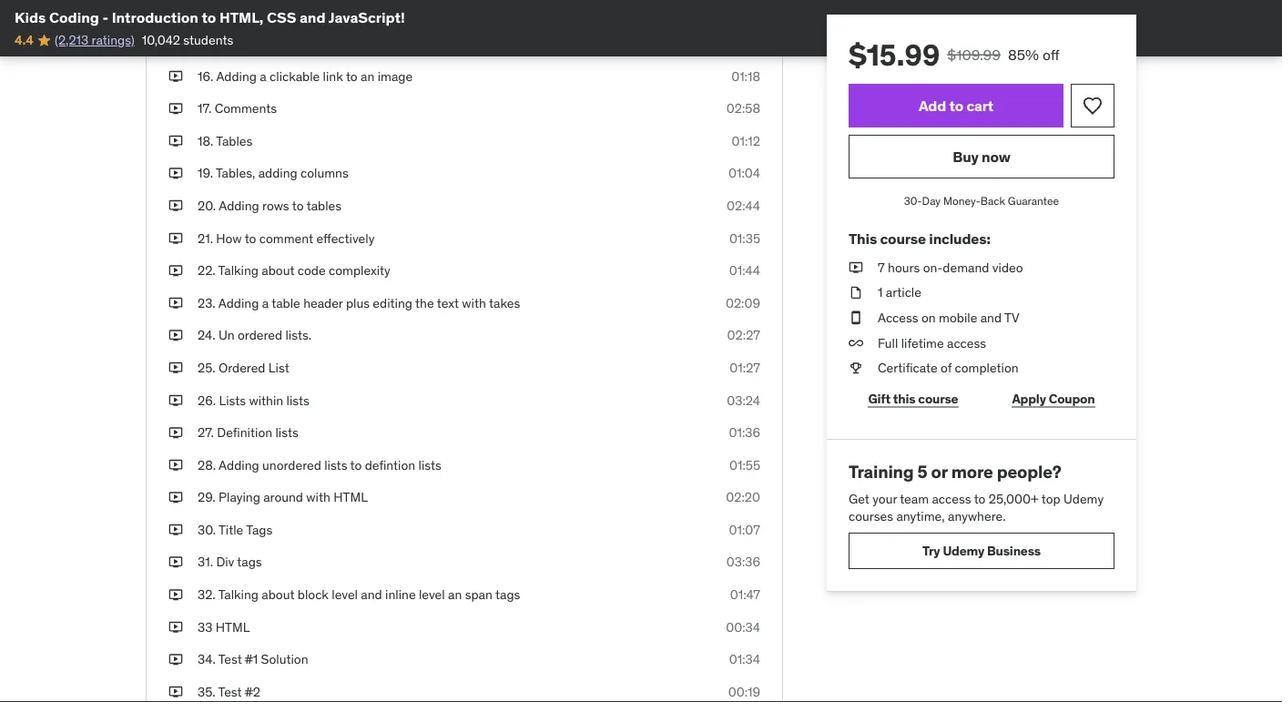 Task type: vqa. For each thing, say whether or not it's contained in the screenshot.
16. ADDING A CLICKABLE LINK TO AN IMAGE
yes



Task type: describe. For each thing, give the bounding box(es) containing it.
the left text
[[415, 295, 434, 311]]

xsmall image left the 15. at the left of the page
[[169, 35, 183, 53]]

an right link at the left top
[[361, 68, 375, 84]]

17. comments
[[198, 100, 277, 117]]

27.
[[198, 424, 214, 441]]

33
[[198, 619, 213, 635]]

width
[[367, 3, 398, 19]]

7
[[878, 259, 885, 276]]

xsmall image left 1
[[849, 284, 864, 302]]

30-day money-back guarantee
[[905, 194, 1060, 208]]

anytime,
[[897, 508, 945, 525]]

now
[[982, 147, 1011, 166]]

to right how
[[245, 230, 256, 246]]

adding for 20.
[[219, 197, 259, 214]]

xsmall image for 33 html
[[169, 619, 183, 636]]

to right link at the left top
[[346, 68, 358, 84]]

back
[[981, 194, 1006, 208]]

adding for 15.
[[216, 35, 256, 52]]

introduction
[[112, 8, 199, 26]]

takes
[[489, 295, 520, 311]]

the left hieght
[[260, 3, 279, 19]]

lists right unordered
[[324, 457, 348, 473]]

01:36
[[729, 424, 761, 441]]

training
[[849, 461, 914, 483]]

25.
[[198, 360, 216, 376]]

around
[[263, 489, 303, 506]]

access
[[878, 309, 919, 326]]

xsmall image left access
[[849, 309, 864, 327]]

this course includes:
[[849, 229, 991, 248]]

definition
[[217, 424, 273, 441]]

xsmall image for 17. comments
[[169, 100, 183, 118]]

01:04
[[729, 165, 761, 181]]

about for code
[[262, 262, 295, 279]]

35.
[[198, 684, 216, 700]]

this
[[849, 229, 877, 248]]

lists.
[[286, 327, 312, 344]]

rows
[[262, 197, 289, 214]]

adding for 23.
[[218, 295, 259, 311]]

lists right within at the left of page
[[287, 392, 310, 408]]

add to cart button
[[849, 84, 1064, 128]]

24. un ordered lists.
[[198, 327, 312, 344]]

19.
[[198, 165, 213, 181]]

-
[[102, 8, 109, 26]]

about for block
[[262, 587, 295, 603]]

an up tag
[[416, 3, 430, 19]]

a for table
[[262, 295, 269, 311]]

buy now button
[[849, 135, 1115, 179]]

(2,213
[[55, 32, 89, 48]]

29.
[[198, 489, 216, 506]]

team
[[900, 490, 929, 507]]

33 html
[[198, 619, 250, 635]]

01:12
[[732, 133, 761, 149]]

28. adding unordered lists to defintion lists
[[198, 457, 442, 473]]

kids coding - introduction to html, css and javascript!
[[15, 8, 405, 26]]

table
[[272, 295, 300, 311]]

01:27
[[730, 360, 761, 376]]

0 horizontal spatial of
[[402, 3, 413, 19]]

xsmall image left the certificate
[[849, 359, 864, 377]]

clickable
[[270, 68, 320, 84]]

xsmall image for 26. lists within lists
[[169, 392, 183, 409]]

this
[[894, 390, 916, 407]]

xsmall image for 22. talking about code complexity
[[169, 262, 183, 280]]

7 hours on-demand video
[[878, 259, 1024, 276]]

0 vertical spatial with
[[462, 295, 486, 311]]

un
[[219, 327, 235, 344]]

1 horizontal spatial tags
[[496, 587, 521, 603]]

#2
[[245, 684, 260, 700]]

31.
[[198, 554, 213, 571]]

effectively
[[317, 230, 375, 246]]

apply coupon button
[[993, 381, 1115, 417]]

1 level from the left
[[332, 587, 358, 603]]

01:34
[[730, 651, 761, 668]]

21. how to comment effectively
[[198, 230, 375, 246]]

talking for 22.
[[218, 262, 259, 279]]

03:36
[[727, 554, 761, 571]]

courses
[[849, 508, 894, 525]]

on-
[[924, 259, 943, 276]]

ratings)
[[92, 32, 135, 48]]

14.
[[198, 3, 213, 19]]

00:34
[[726, 619, 761, 635]]

editing
[[216, 3, 257, 19]]

test for 35.
[[218, 684, 242, 700]]

xsmall image for 28. adding unordered lists to defintion lists
[[169, 456, 183, 474]]

lists right defintion
[[419, 457, 442, 473]]

editing
[[373, 295, 413, 311]]

more
[[952, 461, 994, 483]]

off
[[1043, 45, 1060, 64]]

01:47
[[730, 587, 761, 603]]

completion
[[955, 360, 1019, 376]]

adding for 28.
[[219, 457, 259, 473]]

15. adding the alt property to an image tag
[[198, 35, 438, 52]]

talking for 32.
[[218, 587, 259, 603]]

get
[[849, 490, 870, 507]]

1 article
[[878, 284, 922, 301]]

students
[[183, 32, 234, 48]]

27. definition lists
[[198, 424, 299, 441]]

buy now
[[953, 147, 1011, 166]]

span
[[465, 587, 493, 603]]

xsmall image left 7
[[849, 259, 864, 277]]

$109.99
[[948, 45, 1001, 64]]

video
[[993, 259, 1024, 276]]

business
[[988, 543, 1041, 559]]

lists up unordered
[[276, 424, 299, 441]]

day
[[923, 194, 941, 208]]

xsmall image for 23. adding a table header plus editing the text with takes
[[169, 294, 183, 312]]

comments
[[215, 100, 277, 117]]

(2,213 ratings)
[[55, 32, 135, 48]]

and left the 'inline'
[[361, 587, 382, 603]]

to inside the add to cart button
[[950, 96, 964, 115]]

32.
[[198, 587, 216, 603]]

xsmall image for 16. adding a clickable link to an image
[[169, 67, 183, 85]]

to down javascript! on the left top
[[350, 35, 362, 52]]

html,
[[220, 8, 264, 26]]

tv
[[1005, 309, 1020, 326]]

adding for 16.
[[216, 68, 257, 84]]

an down javascript! on the left top
[[365, 35, 379, 52]]

xsmall image for 25. ordered list
[[169, 359, 183, 377]]

xsmall image for 34. test #1 solution
[[169, 651, 183, 669]]

xsmall image for 29.  playing around with html
[[169, 489, 183, 507]]

comment
[[259, 230, 314, 246]]

certificate
[[878, 360, 938, 376]]

or
[[932, 461, 948, 483]]

demand
[[943, 259, 990, 276]]

0 vertical spatial access
[[948, 335, 987, 351]]

property
[[299, 35, 347, 52]]



Task type: locate. For each thing, give the bounding box(es) containing it.
2 test from the top
[[218, 684, 242, 700]]

20.
[[198, 197, 216, 214]]

30.
[[198, 522, 216, 538]]

adding right 28.
[[219, 457, 259, 473]]

course up hours
[[880, 229, 927, 248]]

1 horizontal spatial with
[[462, 295, 486, 311]]

xsmall image left 25.
[[169, 359, 183, 377]]

0 horizontal spatial with
[[306, 489, 331, 506]]

adding
[[216, 35, 256, 52], [216, 68, 257, 84], [219, 197, 259, 214], [218, 295, 259, 311], [219, 457, 259, 473]]

18.
[[198, 133, 214, 149]]

html
[[334, 489, 368, 506], [216, 619, 250, 635]]

access on mobile and tv
[[878, 309, 1020, 326]]

19. tables, adding columns
[[198, 165, 349, 181]]

of right width
[[402, 3, 413, 19]]

image for 16. adding a clickable link to an image
[[378, 68, 413, 84]]

css
[[267, 8, 296, 26]]

coding
[[49, 8, 99, 26]]

xsmall image for 18. tables
[[169, 132, 183, 150]]

ordered
[[219, 360, 266, 376]]

0 vertical spatial about
[[262, 262, 295, 279]]

tables,
[[216, 165, 255, 181]]

24.
[[198, 327, 216, 344]]

header
[[304, 295, 343, 311]]

02:20
[[726, 489, 761, 506]]

0 horizontal spatial tags
[[237, 554, 262, 571]]

00:19
[[729, 684, 761, 700]]

xsmall image left 17.
[[169, 100, 183, 118]]

xsmall image for 20. adding rows to tables
[[169, 197, 183, 215]]

adding down html,
[[216, 35, 256, 52]]

with down the 28. adding unordered lists to defintion lists at the bottom left of page
[[306, 489, 331, 506]]

tags right the div
[[237, 554, 262, 571]]

0 vertical spatial course
[[880, 229, 927, 248]]

xsmall image left 30.
[[169, 521, 183, 539]]

title
[[219, 522, 244, 538]]

xsmall image
[[169, 2, 183, 20], [169, 67, 183, 85], [169, 132, 183, 150], [169, 197, 183, 215], [849, 284, 864, 302], [849, 309, 864, 327], [169, 327, 183, 345], [169, 359, 183, 377], [849, 359, 864, 377], [169, 392, 183, 409], [169, 521, 183, 539], [169, 554, 183, 572], [169, 619, 183, 636], [169, 683, 183, 701]]

link
[[323, 68, 343, 84]]

xsmall image for 35. test #2
[[169, 683, 183, 701]]

25,000+
[[989, 490, 1039, 507]]

23. adding a table header plus editing the text with takes
[[198, 295, 520, 311]]

1 talking from the top
[[218, 262, 259, 279]]

xsmall image left "19."
[[169, 165, 183, 182]]

xsmall image left 27.
[[169, 424, 183, 442]]

32. talking about block level and inline level an span tags
[[198, 587, 521, 603]]

#1
[[245, 651, 258, 668]]

xsmall image left 33
[[169, 619, 183, 636]]

85%
[[1009, 45, 1040, 64]]

image right link at the left top
[[378, 68, 413, 84]]

test left #1
[[218, 651, 242, 668]]

2 level from the left
[[419, 587, 445, 603]]

course
[[880, 229, 927, 248], [919, 390, 959, 407]]

1 about from the top
[[262, 262, 295, 279]]

xsmall image for 27. definition lists
[[169, 424, 183, 442]]

adding right 20. at left top
[[219, 197, 259, 214]]

1 vertical spatial about
[[262, 587, 295, 603]]

to inside training 5 or more people? get your team access to 25,000+ top udemy courses anytime, anywhere.
[[975, 490, 986, 507]]

of down "full lifetime access"
[[941, 360, 952, 376]]

apply
[[1013, 390, 1047, 407]]

top
[[1042, 490, 1061, 507]]

level right the 'inline'
[[419, 587, 445, 603]]

adding right "16."
[[216, 68, 257, 84]]

18. tables
[[198, 133, 253, 149]]

a for clickable
[[260, 68, 267, 84]]

text
[[437, 295, 459, 311]]

0 vertical spatial talking
[[218, 262, 259, 279]]

tags right span
[[496, 587, 521, 603]]

udemy right try
[[943, 543, 985, 559]]

02:58
[[727, 100, 761, 117]]

16.
[[198, 68, 214, 84]]

adding right '23.'
[[218, 295, 259, 311]]

image for 15. adding the alt property to an image tag
[[382, 35, 417, 52]]

1 horizontal spatial html
[[334, 489, 368, 506]]

kids
[[15, 8, 46, 26]]

xsmall image left 35.
[[169, 683, 183, 701]]

1 vertical spatial talking
[[218, 587, 259, 603]]

xsmall image for 30. title tags
[[169, 521, 183, 539]]

inline
[[385, 587, 416, 603]]

25. ordered list
[[198, 360, 289, 376]]

a left clickable
[[260, 68, 267, 84]]

lists
[[287, 392, 310, 408], [276, 424, 299, 441], [324, 457, 348, 473], [419, 457, 442, 473]]

course down certificate of completion at the bottom of page
[[919, 390, 959, 407]]

columns
[[301, 165, 349, 181]]

udemy inside 'try udemy business' link
[[943, 543, 985, 559]]

talking right 32.
[[218, 587, 259, 603]]

udemy inside training 5 or more people? get your team access to 25,000+ top udemy courses anytime, anywhere.
[[1064, 490, 1104, 507]]

html down the 28. adding unordered lists to defintion lists at the bottom left of page
[[334, 489, 368, 506]]

xsmall image left 22.
[[169, 262, 183, 280]]

01:35
[[730, 230, 761, 246]]

1 vertical spatial of
[[941, 360, 952, 376]]

1 horizontal spatial level
[[419, 587, 445, 603]]

access down or
[[932, 490, 972, 507]]

31. div tags
[[198, 554, 262, 571]]

xsmall image for 31. div tags
[[169, 554, 183, 572]]

ordered
[[238, 327, 283, 344]]

21.
[[198, 230, 213, 246]]

2 talking from the top
[[218, 587, 259, 603]]

and right hieght
[[321, 3, 342, 19]]

plus
[[346, 295, 370, 311]]

tables
[[216, 133, 253, 149]]

alt
[[281, 35, 296, 52]]

test for 34.
[[218, 651, 242, 668]]

an
[[416, 3, 430, 19], [365, 35, 379, 52], [361, 68, 375, 84], [448, 587, 462, 603]]

about left block
[[262, 587, 295, 603]]

$15.99
[[849, 36, 940, 73]]

a
[[260, 68, 267, 84], [262, 295, 269, 311]]

to right rows
[[292, 197, 304, 214]]

1 vertical spatial course
[[919, 390, 959, 407]]

gift this course
[[869, 390, 959, 407]]

0 horizontal spatial html
[[216, 619, 250, 635]]

0 vertical spatial tags
[[237, 554, 262, 571]]

26.
[[198, 392, 216, 408]]

xsmall image left the '26.'
[[169, 392, 183, 409]]

test
[[218, 651, 242, 668], [218, 684, 242, 700]]

to left cart
[[950, 96, 964, 115]]

and left tv
[[981, 309, 1002, 326]]

test left #2
[[218, 684, 242, 700]]

to left defintion
[[350, 457, 362, 473]]

01:18
[[732, 68, 761, 84]]

xsmall image left 28.
[[169, 456, 183, 474]]

people?
[[997, 461, 1062, 483]]

xsmall image left 20. at left top
[[169, 197, 183, 215]]

0 vertical spatial udemy
[[1064, 490, 1104, 507]]

article
[[886, 284, 922, 301]]

training 5 or more people? get your team access to 25,000+ top udemy courses anytime, anywhere.
[[849, 461, 1104, 525]]

1 vertical spatial html
[[216, 619, 250, 635]]

1 horizontal spatial udemy
[[1064, 490, 1104, 507]]

xsmall image left the 29.
[[169, 489, 183, 507]]

xsmall image left 31.
[[169, 554, 183, 572]]

xsmall image for 32. talking about block level and inline level an span tags
[[169, 586, 183, 604]]

1 vertical spatial with
[[306, 489, 331, 506]]

14. editing the hieght and the width of an image
[[198, 3, 468, 19]]

image left tag
[[382, 35, 417, 52]]

$15.99 $109.99 85% off
[[849, 36, 1060, 73]]

an left span
[[448, 587, 462, 603]]

a left table
[[262, 295, 269, 311]]

0 vertical spatial test
[[218, 651, 242, 668]]

xsmall image left 18.
[[169, 132, 183, 150]]

1 vertical spatial a
[[262, 295, 269, 311]]

xsmall image left 14.
[[169, 2, 183, 20]]

xsmall image left "16."
[[169, 67, 183, 85]]

html right 33
[[216, 619, 250, 635]]

0 vertical spatial a
[[260, 68, 267, 84]]

coupon
[[1049, 390, 1096, 407]]

talking right 22.
[[218, 262, 259, 279]]

1 vertical spatial test
[[218, 684, 242, 700]]

add to cart
[[919, 96, 994, 115]]

the left width
[[345, 3, 364, 19]]

hieght
[[282, 3, 318, 19]]

anywhere.
[[948, 508, 1006, 525]]

with right text
[[462, 295, 486, 311]]

apply coupon
[[1013, 390, 1096, 407]]

how
[[216, 230, 242, 246]]

xsmall image left the 24. at top
[[169, 327, 183, 345]]

guarantee
[[1008, 194, 1060, 208]]

udemy right top
[[1064, 490, 1104, 507]]

01:44
[[730, 262, 761, 279]]

1 vertical spatial udemy
[[943, 543, 985, 559]]

image up tag
[[433, 3, 468, 19]]

wishlist image
[[1082, 95, 1104, 117]]

2 about from the top
[[262, 587, 295, 603]]

to up students
[[202, 8, 216, 26]]

1 vertical spatial access
[[932, 490, 972, 507]]

2 vertical spatial image
[[378, 68, 413, 84]]

lists
[[219, 392, 246, 408]]

javascript!
[[329, 8, 405, 26]]

on
[[922, 309, 936, 326]]

xsmall image for 24. un ordered lists.
[[169, 327, 183, 345]]

0 vertical spatial html
[[334, 489, 368, 506]]

full
[[878, 335, 899, 351]]

about up table
[[262, 262, 295, 279]]

1 test from the top
[[218, 651, 242, 668]]

access down mobile
[[948, 335, 987, 351]]

02:44
[[727, 197, 761, 214]]

xsmall image left the full
[[849, 334, 864, 352]]

1 horizontal spatial of
[[941, 360, 952, 376]]

xsmall image left 34.
[[169, 651, 183, 669]]

level
[[332, 587, 358, 603], [419, 587, 445, 603]]

0 horizontal spatial udemy
[[943, 543, 985, 559]]

1 vertical spatial tags
[[496, 587, 521, 603]]

access inside training 5 or more people? get your team access to 25,000+ top udemy courses anytime, anywhere.
[[932, 490, 972, 507]]

xsmall image left '23.'
[[169, 294, 183, 312]]

and up 15. adding the alt property to an image tag
[[300, 8, 326, 26]]

level right block
[[332, 587, 358, 603]]

xsmall image for 21. how to comment effectively
[[169, 229, 183, 247]]

about
[[262, 262, 295, 279], [262, 587, 295, 603]]

22.
[[198, 262, 216, 279]]

03:24
[[727, 392, 761, 408]]

0 vertical spatial image
[[433, 3, 468, 19]]

gift this course link
[[849, 381, 978, 417]]

your
[[873, 490, 898, 507]]

1 vertical spatial image
[[382, 35, 417, 52]]

23.
[[198, 295, 216, 311]]

0 vertical spatial of
[[402, 3, 413, 19]]

to up anywhere.
[[975, 490, 986, 507]]

xsmall image
[[169, 35, 183, 53], [169, 100, 183, 118], [169, 165, 183, 182], [169, 229, 183, 247], [849, 259, 864, 277], [169, 262, 183, 280], [169, 294, 183, 312], [849, 334, 864, 352], [169, 424, 183, 442], [169, 456, 183, 474], [169, 489, 183, 507], [169, 586, 183, 604], [169, 651, 183, 669]]

20. adding rows to tables
[[198, 197, 342, 214]]

xsmall image left 21.
[[169, 229, 183, 247]]

xsmall image for 19. tables, adding columns
[[169, 165, 183, 182]]

tables
[[307, 197, 342, 214]]

0 horizontal spatial level
[[332, 587, 358, 603]]

xsmall image left 32.
[[169, 586, 183, 604]]

the left alt at left
[[259, 35, 278, 52]]



